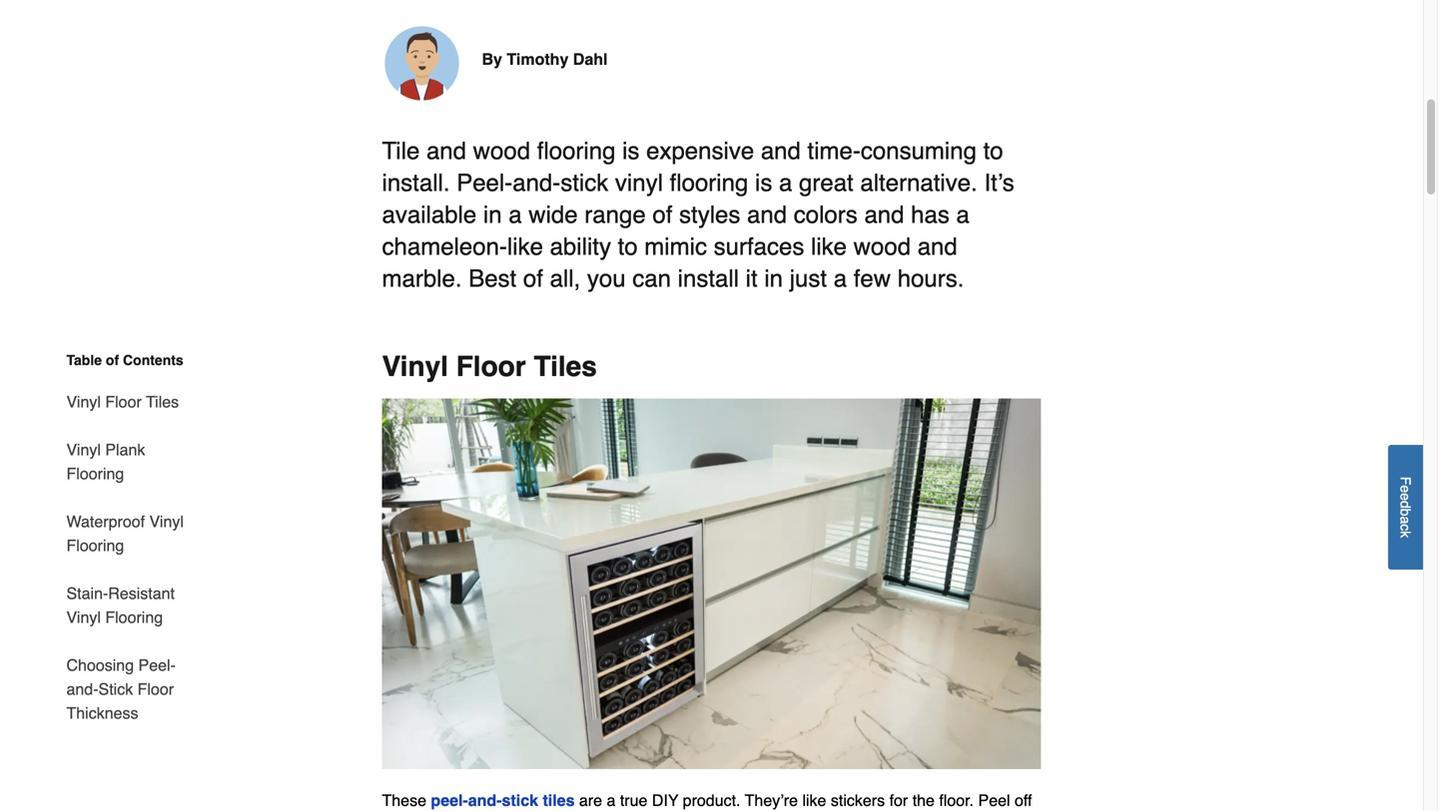 Task type: locate. For each thing, give the bounding box(es) containing it.
peel- up available
[[457, 169, 513, 197]]

in
[[483, 201, 502, 229], [764, 265, 783, 292]]

they're
[[745, 792, 798, 811]]

1 vertical spatial flooring
[[66, 537, 124, 555]]

0 vertical spatial of
[[652, 201, 672, 229]]

wood up wide
[[473, 137, 530, 165]]

stick
[[561, 169, 608, 197], [502, 792, 538, 811]]

stain-resistant vinyl flooring link
[[66, 570, 200, 642]]

floor down best
[[456, 351, 526, 383]]

vinyl
[[615, 169, 663, 197]]

1 vertical spatial vinyl floor tiles
[[66, 393, 179, 411]]

1 horizontal spatial flooring
[[670, 169, 748, 197]]

stick
[[98, 681, 133, 699]]

1 vertical spatial stick
[[502, 792, 538, 811]]

and left has
[[864, 201, 904, 229]]

stick left tiles
[[502, 792, 538, 811]]

flooring inside waterproof vinyl flooring
[[66, 537, 124, 555]]

0 horizontal spatial is
[[622, 137, 640, 165]]

f e e d b a c k button
[[1388, 445, 1423, 570]]

wood
[[473, 137, 530, 165], [854, 233, 911, 261]]

stickers
[[831, 792, 885, 811]]

0 horizontal spatial to
[[618, 233, 638, 261]]

0 vertical spatial peel-
[[457, 169, 513, 197]]

1 e from the top
[[1398, 486, 1414, 493]]

flooring up wide
[[537, 137, 616, 165]]

a right are
[[607, 792, 616, 811]]

by
[[482, 50, 502, 68]]

to
[[983, 137, 1003, 165], [618, 233, 638, 261]]

0 horizontal spatial wood
[[473, 137, 530, 165]]

e up d
[[1398, 486, 1414, 493]]

like right 'they're'
[[802, 792, 826, 811]]

of
[[652, 201, 672, 229], [523, 265, 543, 292], [106, 353, 119, 369]]

0 vertical spatial in
[[483, 201, 502, 229]]

like down wide
[[507, 233, 543, 261]]

by timothy dahl
[[482, 50, 608, 68]]

0 vertical spatial stick
[[561, 169, 608, 197]]

a inside are a true diy product. they're like stickers for the floor. peel off
[[607, 792, 616, 811]]

in up the chameleon-
[[483, 201, 502, 229]]

resistant
[[108, 585, 175, 603]]

styles
[[679, 201, 740, 229]]

2 vertical spatial floor
[[137, 681, 174, 699]]

e
[[1398, 486, 1414, 493], [1398, 493, 1414, 501]]

flooring
[[537, 137, 616, 165], [670, 169, 748, 197]]

and- inside tile and wood flooring is expensive and time-consuming to install. peel-and-stick vinyl flooring is a great alternative. it's available in a wide range of styles and colors and has a chameleon-like ability to mimic surfaces like wood and marble. best of all, you can install it in just a few hours.
[[513, 169, 561, 197]]

and-
[[513, 169, 561, 197], [66, 681, 98, 699], [468, 792, 502, 811]]

peel-
[[457, 169, 513, 197], [138, 657, 176, 675]]

peel- inside choosing peel- and-stick floor thickness
[[138, 657, 176, 675]]

0 horizontal spatial and-
[[66, 681, 98, 699]]

are
[[579, 792, 602, 811]]

1 horizontal spatial of
[[523, 265, 543, 292]]

1 vertical spatial peel-
[[138, 657, 176, 675]]

e up 'b'
[[1398, 493, 1414, 501]]

flooring down plank
[[66, 465, 124, 483]]

floor down table of contents
[[105, 393, 142, 411]]

peel- inside tile and wood flooring is expensive and time-consuming to install. peel-and-stick vinyl flooring is a great alternative. it's available in a wide range of styles and colors and has a chameleon-like ability to mimic surfaces like wood and marble. best of all, you can install it in just a few hours.
[[457, 169, 513, 197]]

0 horizontal spatial of
[[106, 353, 119, 369]]

k
[[1398, 531, 1414, 538]]

tiles down contents
[[146, 393, 179, 411]]

has
[[911, 201, 950, 229]]

1 horizontal spatial stick
[[561, 169, 608, 197]]

to down range
[[618, 233, 638, 261]]

and- down choosing
[[66, 681, 98, 699]]

of right table on the top
[[106, 353, 119, 369]]

and- left tiles
[[468, 792, 502, 811]]

2 vertical spatial flooring
[[105, 609, 163, 627]]

great
[[799, 169, 854, 197]]

tiles inside vinyl floor tiles link
[[146, 393, 179, 411]]

1 vertical spatial in
[[764, 265, 783, 292]]

a left great
[[779, 169, 792, 197]]

and- up wide
[[513, 169, 561, 197]]

and- inside choosing peel- and-stick floor thickness
[[66, 681, 98, 699]]

vinyl down stain-
[[66, 609, 101, 627]]

tiles
[[534, 351, 597, 383], [146, 393, 179, 411]]

is left great
[[755, 169, 772, 197]]

1 horizontal spatial and-
[[468, 792, 502, 811]]

0 vertical spatial vinyl floor tiles
[[382, 351, 597, 383]]

thickness
[[66, 705, 138, 723]]

a
[[779, 169, 792, 197], [509, 201, 522, 229], [956, 201, 970, 229], [834, 265, 847, 292], [1398, 517, 1414, 524], [607, 792, 616, 811]]

diy
[[652, 792, 678, 811]]

2 vertical spatial and-
[[468, 792, 502, 811]]

vinyl down "marble."
[[382, 351, 448, 383]]

vinyl left plank
[[66, 441, 101, 459]]

0 vertical spatial to
[[983, 137, 1003, 165]]

contents
[[123, 353, 183, 369]]

of left all, at top
[[523, 265, 543, 292]]

0 vertical spatial floor
[[456, 351, 526, 383]]

flooring down waterproof
[[66, 537, 124, 555]]

vinyl down table on the top
[[66, 393, 101, 411]]

waterproof vinyl flooring link
[[66, 498, 200, 570]]

0 horizontal spatial in
[[483, 201, 502, 229]]

tile and wood flooring is expensive and time-consuming to install. peel-and-stick vinyl flooring is a great alternative. it's available in a wide range of styles and colors and has a chameleon-like ability to mimic surfaces like wood and marble. best of all, you can install it in just a few hours.
[[382, 137, 1014, 292]]

vinyl floor tiles down best
[[382, 351, 597, 383]]

is
[[622, 137, 640, 165], [755, 169, 772, 197]]

0 vertical spatial tiles
[[534, 351, 597, 383]]

for
[[889, 792, 908, 811]]

1 vertical spatial to
[[618, 233, 638, 261]]

flooring down the resistant at the left
[[105, 609, 163, 627]]

1 vertical spatial and-
[[66, 681, 98, 699]]

vinyl floor tiles inside table of contents element
[[66, 393, 179, 411]]

flooring inside vinyl plank flooring
[[66, 465, 124, 483]]

2 horizontal spatial and-
[[513, 169, 561, 197]]

vinyl floor tiles down table of contents
[[66, 393, 179, 411]]

2 e from the top
[[1398, 493, 1414, 501]]

tiles down all, at top
[[534, 351, 597, 383]]

tile
[[382, 137, 420, 165]]

a kitchen island with a wine cooler and marble look peel-and-stick vinyl floor tiles. image
[[382, 399, 1041, 770]]

vinyl right waterproof
[[149, 513, 184, 531]]

0 horizontal spatial vinyl floor tiles
[[66, 393, 179, 411]]

vinyl floor tiles
[[382, 351, 597, 383], [66, 393, 179, 411]]

in right it
[[764, 265, 783, 292]]

a right has
[[956, 201, 970, 229]]

1 vertical spatial tiles
[[146, 393, 179, 411]]

vinyl inside stain-resistant vinyl flooring
[[66, 609, 101, 627]]

timothy dahl image
[[382, 23, 462, 103]]

chameleon-
[[382, 233, 507, 261]]

wood up few on the top
[[854, 233, 911, 261]]

a left few on the top
[[834, 265, 847, 292]]

1 vertical spatial of
[[523, 265, 543, 292]]

and
[[426, 137, 466, 165], [761, 137, 801, 165], [747, 201, 787, 229], [864, 201, 904, 229], [918, 233, 958, 261]]

0 vertical spatial flooring
[[66, 465, 124, 483]]

1 horizontal spatial is
[[755, 169, 772, 197]]

it
[[746, 265, 758, 292]]

dahl
[[573, 50, 608, 68]]

the
[[913, 792, 935, 811]]

waterproof vinyl flooring
[[66, 513, 184, 555]]

0 horizontal spatial peel-
[[138, 657, 176, 675]]

1 horizontal spatial to
[[983, 137, 1003, 165]]

flooring up styles
[[670, 169, 748, 197]]

0 horizontal spatial tiles
[[146, 393, 179, 411]]

c
[[1398, 524, 1414, 531]]

vinyl floor tiles link
[[66, 379, 179, 426]]

0 vertical spatial is
[[622, 137, 640, 165]]

vinyl
[[382, 351, 448, 383], [66, 393, 101, 411], [66, 441, 101, 459], [149, 513, 184, 531], [66, 609, 101, 627]]

0 horizontal spatial stick
[[502, 792, 538, 811]]

a left wide
[[509, 201, 522, 229]]

f
[[1398, 477, 1414, 486]]

1 vertical spatial is
[[755, 169, 772, 197]]

vinyl inside vinyl plank flooring
[[66, 441, 101, 459]]

stain-resistant vinyl flooring
[[66, 585, 175, 627]]

to up it's
[[983, 137, 1003, 165]]

floor.
[[939, 792, 974, 811]]

time-
[[807, 137, 861, 165]]

wide
[[529, 201, 578, 229]]

of up mimic
[[652, 201, 672, 229]]

timothy
[[507, 50, 569, 68]]

peel- right choosing
[[138, 657, 176, 675]]

floor
[[456, 351, 526, 383], [105, 393, 142, 411], [137, 681, 174, 699]]

range
[[585, 201, 646, 229]]

floor right the stick
[[137, 681, 174, 699]]

0 vertical spatial flooring
[[537, 137, 616, 165]]

vinyl plank flooring
[[66, 441, 145, 483]]

vinyl inside vinyl floor tiles link
[[66, 393, 101, 411]]

flooring
[[66, 465, 124, 483], [66, 537, 124, 555], [105, 609, 163, 627]]

1 horizontal spatial tiles
[[534, 351, 597, 383]]

like down colors
[[811, 233, 847, 261]]

like
[[507, 233, 543, 261], [811, 233, 847, 261], [802, 792, 826, 811]]

is up vinyl
[[622, 137, 640, 165]]

1 horizontal spatial peel-
[[457, 169, 513, 197]]

1 horizontal spatial wood
[[854, 233, 911, 261]]

stick up range
[[561, 169, 608, 197]]

table of contents
[[66, 353, 183, 369]]

table
[[66, 353, 102, 369]]

d
[[1398, 501, 1414, 509]]

0 vertical spatial and-
[[513, 169, 561, 197]]

vinyl inside waterproof vinyl flooring
[[149, 513, 184, 531]]

a up k
[[1398, 517, 1414, 524]]

and up "surfaces"
[[747, 201, 787, 229]]



Task type: describe. For each thing, give the bounding box(es) containing it.
f e e d b a c k
[[1398, 477, 1414, 538]]

1 horizontal spatial vinyl floor tiles
[[382, 351, 597, 383]]

flooring for vinyl
[[66, 465, 124, 483]]

it's
[[984, 169, 1014, 197]]

1 vertical spatial flooring
[[670, 169, 748, 197]]

and up hours.
[[918, 233, 958, 261]]

2 horizontal spatial of
[[652, 201, 672, 229]]

0 horizontal spatial flooring
[[537, 137, 616, 165]]

and- for choosing peel- and-stick floor thickness
[[66, 681, 98, 699]]

1 vertical spatial wood
[[854, 233, 911, 261]]

install.
[[382, 169, 450, 197]]

product.
[[683, 792, 741, 811]]

and up install.
[[426, 137, 466, 165]]

flooring inside stain-resistant vinyl flooring
[[105, 609, 163, 627]]

and- for these peel-and-stick tiles
[[468, 792, 502, 811]]

consuming
[[861, 137, 977, 165]]

peel-
[[431, 792, 468, 811]]

choosing peel- and-stick floor thickness link
[[66, 642, 200, 726]]

few
[[854, 265, 891, 292]]

tiles
[[543, 792, 575, 811]]

all,
[[550, 265, 580, 292]]

colors
[[794, 201, 858, 229]]

table of contents element
[[50, 351, 200, 726]]

mimic
[[644, 233, 707, 261]]

choosing peel- and-stick floor thickness
[[66, 657, 176, 723]]

flooring for waterproof
[[66, 537, 124, 555]]

available
[[382, 201, 477, 229]]

and left 'time-' at right top
[[761, 137, 801, 165]]

install
[[678, 265, 739, 292]]

these
[[382, 792, 426, 811]]

1 horizontal spatial in
[[764, 265, 783, 292]]

expensive
[[646, 137, 754, 165]]

floor inside choosing peel- and-stick floor thickness
[[137, 681, 174, 699]]

are a true diy product. they're like stickers for the floor. peel off
[[382, 792, 1034, 812]]

surfaces
[[714, 233, 804, 261]]

a inside button
[[1398, 517, 1414, 524]]

hours.
[[898, 265, 964, 292]]

like inside are a true diy product. they're like stickers for the floor. peel off
[[802, 792, 826, 811]]

can
[[632, 265, 671, 292]]

0 vertical spatial wood
[[473, 137, 530, 165]]

true
[[620, 792, 648, 811]]

marble.
[[382, 265, 462, 292]]

stain-
[[66, 585, 108, 603]]

b
[[1398, 509, 1414, 517]]

plank
[[105, 441, 145, 459]]

1 vertical spatial floor
[[105, 393, 142, 411]]

peel
[[978, 792, 1010, 811]]

stick inside tile and wood flooring is expensive and time-consuming to install. peel-and-stick vinyl flooring is a great alternative. it's available in a wide range of styles and colors and has a chameleon-like ability to mimic surfaces like wood and marble. best of all, you can install it in just a few hours.
[[561, 169, 608, 197]]

alternative.
[[860, 169, 978, 197]]

vinyl plank flooring link
[[66, 426, 200, 498]]

choosing
[[66, 657, 134, 675]]

peel-and-stick tiles link
[[431, 792, 575, 811]]

just
[[790, 265, 827, 292]]

off
[[1015, 792, 1032, 811]]

waterproof
[[66, 513, 145, 531]]

ability
[[550, 233, 611, 261]]

you
[[587, 265, 626, 292]]

these peel-and-stick tiles
[[382, 792, 575, 811]]

2 vertical spatial of
[[106, 353, 119, 369]]

best
[[469, 265, 517, 292]]



Task type: vqa. For each thing, say whether or not it's contained in the screenshot.
White
no



